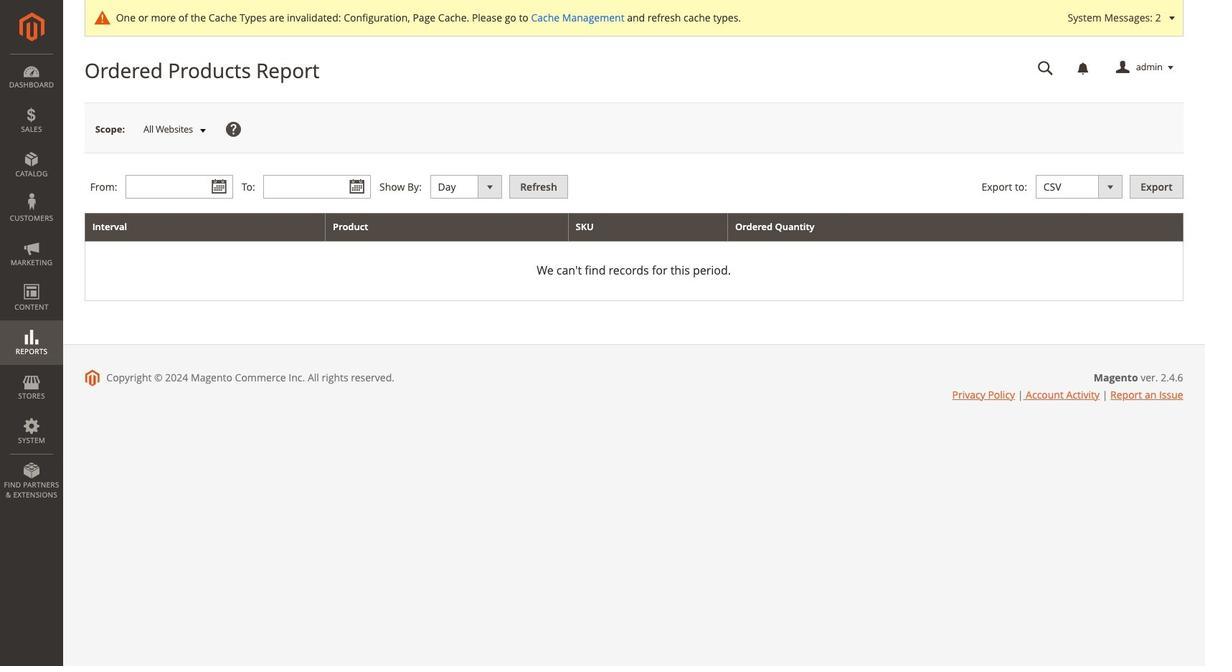 Task type: locate. For each thing, give the bounding box(es) containing it.
None text field
[[1028, 55, 1064, 80], [126, 175, 233, 199], [1028, 55, 1064, 80], [126, 175, 233, 199]]

None text field
[[264, 175, 371, 199]]

menu bar
[[0, 54, 63, 508]]



Task type: vqa. For each thing, say whether or not it's contained in the screenshot.
text field
yes



Task type: describe. For each thing, give the bounding box(es) containing it.
magento admin panel image
[[19, 12, 44, 42]]



